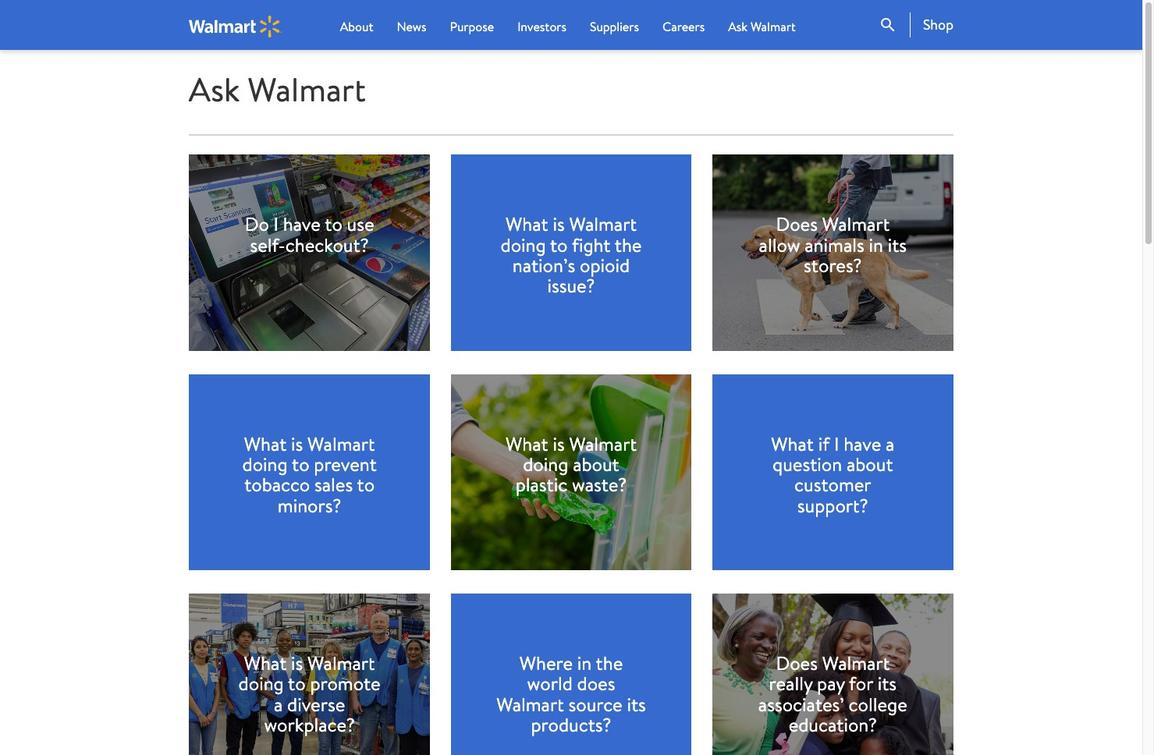 Task type: vqa. For each thing, say whether or not it's contained in the screenshot.
topmost the approach
no



Task type: describe. For each thing, give the bounding box(es) containing it.
waste?
[[572, 472, 627, 498]]

where in the world does walmart source its products? link
[[497, 650, 646, 739]]

walmart inside the what is walmart doing to prevent tobacco sales to minors?
[[308, 431, 375, 457]]

to for what is walmart doing to fight the nation's opioid issue?
[[550, 231, 568, 258]]

use
[[347, 211, 374, 237]]

its for in
[[888, 231, 907, 258]]

checkout?
[[286, 231, 369, 258]]

shop link
[[910, 12, 954, 37]]

ask walmart link
[[728, 17, 796, 36]]

opioid
[[580, 252, 630, 279]]

does walmart allow animals in its stores?
[[759, 211, 907, 279]]

if
[[819, 431, 830, 457]]

to for what is walmart doing to promote a diverse workplace?
[[288, 671, 306, 697]]

walmart inside does walmart really pay for its associates' college education?
[[823, 650, 890, 677]]

tobacco
[[244, 472, 310, 498]]

what for what is walmart doing about plastic waste?
[[506, 431, 549, 457]]

where
[[520, 650, 573, 677]]

to right sales
[[357, 472, 375, 498]]

to inside do i have to use self-checkout?
[[325, 211, 343, 237]]

customer
[[795, 472, 872, 498]]

promote
[[310, 671, 381, 697]]

i inside do i have to use self-checkout?
[[274, 211, 279, 237]]

what is walmart doing about plastic waste? link
[[506, 431, 637, 498]]

suppliers button
[[590, 17, 639, 36]]

what for what is walmart doing to promote a diverse workplace?
[[244, 650, 287, 677]]

investors
[[518, 18, 567, 35]]

what is walmart doing to prevent tobacco sales to minors? link
[[242, 431, 377, 519]]

1 vertical spatial ask walmart
[[189, 66, 366, 113]]

doing for what is walmart doing about plastic waste?
[[523, 451, 569, 478]]

animals
[[805, 231, 865, 258]]

where in the world does walmart source its products?
[[497, 650, 646, 739]]

what is walmart doing to promote a diverse workplace? link
[[239, 650, 381, 739]]

doing for what is walmart doing to fight the nation's opioid issue?
[[501, 231, 546, 258]]

news button
[[397, 17, 427, 36]]

its inside where in the world does walmart source its products?
[[627, 691, 646, 718]]

does walmart allow animals in its stores? link
[[759, 211, 907, 279]]

0 vertical spatial ask
[[728, 18, 748, 35]]

the inside what is walmart doing to fight the nation's opioid issue?
[[615, 231, 642, 258]]

is for promote
[[291, 650, 303, 677]]

do i have to use self-checkout? link
[[245, 211, 374, 258]]

associates'
[[759, 691, 845, 718]]

pay
[[817, 671, 845, 697]]

world
[[527, 671, 573, 697]]

really
[[769, 671, 813, 697]]

is for fight
[[553, 211, 565, 237]]

issue?
[[548, 273, 595, 299]]

a inside what if i have a question about customer support?
[[886, 431, 895, 457]]

in inside does walmart allow animals in its stores?
[[869, 231, 884, 258]]

workplace?
[[264, 712, 355, 739]]

what is walmart doing to fight the nation's opioid issue?
[[501, 211, 642, 299]]



Task type: locate. For each thing, give the bounding box(es) containing it.
its inside does walmart really pay for its associates' college education?
[[878, 671, 897, 697]]

source
[[569, 691, 623, 718]]

is inside what is walmart doing about plastic waste?
[[553, 431, 565, 457]]

what left if on the bottom of the page
[[772, 431, 814, 457]]

i right if on the bottom of the page
[[834, 431, 840, 457]]

does walmart really pay for its associates' college education?
[[759, 650, 908, 739]]

to up workplace?
[[288, 671, 306, 697]]

doing left waste?
[[523, 451, 569, 478]]

prevent
[[314, 451, 377, 478]]

its for for
[[878, 671, 897, 697]]

what
[[506, 211, 549, 237], [244, 431, 287, 457], [506, 431, 549, 457], [772, 431, 814, 457], [244, 650, 287, 677]]

is up plastic
[[553, 431, 565, 457]]

does for allow
[[776, 211, 818, 237]]

1 horizontal spatial in
[[869, 231, 884, 258]]

what is walmart doing about plastic waste?
[[506, 431, 637, 498]]

0 horizontal spatial about
[[573, 451, 620, 478]]

1 horizontal spatial about
[[847, 451, 893, 478]]

in right where on the left bottom of the page
[[577, 650, 592, 677]]

2 about from the left
[[847, 451, 893, 478]]

allow
[[759, 231, 801, 258]]

0 vertical spatial a
[[886, 431, 895, 457]]

1 vertical spatial the
[[596, 650, 623, 677]]

0 horizontal spatial ask walmart
[[189, 66, 366, 113]]

what inside what is walmart doing to fight the nation's opioid issue?
[[506, 211, 549, 237]]

in right "animals"
[[869, 231, 884, 258]]

suppliers
[[590, 18, 639, 35]]

to for what is walmart doing to prevent tobacco sales to minors?
[[292, 451, 310, 478]]

is left fight
[[553, 211, 565, 237]]

does
[[776, 211, 818, 237], [776, 650, 818, 677]]

walmart inside does walmart allow animals in its stores?
[[823, 211, 890, 237]]

what inside what is walmart doing about plastic waste?
[[506, 431, 549, 457]]

doing
[[501, 231, 546, 258], [242, 451, 288, 478], [523, 451, 569, 478], [239, 671, 284, 697]]

2 does from the top
[[776, 650, 818, 677]]

have inside what if i have a question about customer support?
[[844, 431, 882, 457]]

1 vertical spatial i
[[834, 431, 840, 457]]

to inside what is walmart doing to fight the nation's opioid issue?
[[550, 231, 568, 258]]

its inside does walmart allow animals in its stores?
[[888, 231, 907, 258]]

0 horizontal spatial i
[[274, 211, 279, 237]]

the right fight
[[615, 231, 642, 258]]

have
[[283, 211, 321, 237], [844, 431, 882, 457]]

self-
[[250, 231, 286, 258]]

its right "animals"
[[888, 231, 907, 258]]

doing inside what is walmart doing about plastic waste?
[[523, 451, 569, 478]]

nation's
[[513, 252, 576, 279]]

1 horizontal spatial ask walmart
[[728, 18, 796, 35]]

in inside where in the world does walmart source its products?
[[577, 650, 592, 677]]

what inside the what is walmart doing to prevent tobacco sales to minors?
[[244, 431, 287, 457]]

is
[[553, 211, 565, 237], [291, 431, 303, 457], [553, 431, 565, 457], [291, 650, 303, 677]]

what for what is walmart doing to fight the nation's opioid issue?
[[506, 211, 549, 237]]

is inside what is walmart doing to promote a diverse workplace?
[[291, 650, 303, 677]]

0 vertical spatial i
[[274, 211, 279, 237]]

the up source
[[596, 650, 623, 677]]

shop
[[923, 15, 954, 34]]

0 vertical spatial the
[[615, 231, 642, 258]]

doing inside what is walmart doing to promote a diverse workplace?
[[239, 671, 284, 697]]

its right source
[[627, 691, 646, 718]]

stores?
[[804, 252, 862, 279]]

what up workplace?
[[244, 650, 287, 677]]

i right do
[[274, 211, 279, 237]]

about inside what if i have a question about customer support?
[[847, 451, 893, 478]]

diverse
[[287, 691, 345, 718]]

is up diverse
[[291, 650, 303, 677]]

to left use on the top left
[[325, 211, 343, 237]]

for
[[849, 671, 873, 697]]

is for plastic
[[553, 431, 565, 457]]

does walmart really pay for its associates' college education? link
[[759, 650, 908, 739]]

what inside what if i have a question about customer support?
[[772, 431, 814, 457]]

walmart inside what is walmart doing about plastic waste?
[[569, 431, 637, 457]]

does
[[577, 671, 616, 697]]

its right for
[[878, 671, 897, 697]]

what is walmart doing to promote a diverse workplace?
[[239, 650, 381, 739]]

does up associates'
[[776, 650, 818, 677]]

1 vertical spatial does
[[776, 650, 818, 677]]

fight
[[572, 231, 611, 258]]

does for really
[[776, 650, 818, 677]]

what if i have a question about customer support? link
[[772, 431, 895, 519]]

about right if on the bottom of the page
[[847, 451, 893, 478]]

walmart inside what is walmart doing to promote a diverse workplace?
[[308, 650, 375, 677]]

support?
[[798, 492, 869, 519]]

what up plastic
[[506, 431, 549, 457]]

ask down home image
[[189, 66, 240, 113]]

in
[[869, 231, 884, 258], [577, 650, 592, 677]]

is up tobacco
[[291, 431, 303, 457]]

what is walmart doing to fight the nation's opioid issue? link
[[501, 211, 642, 299]]

i inside what if i have a question about customer support?
[[834, 431, 840, 457]]

about
[[573, 451, 620, 478], [847, 451, 893, 478]]

i
[[274, 211, 279, 237], [834, 431, 840, 457]]

purpose button
[[450, 17, 494, 36]]

walmart inside where in the world does walmart source its products?
[[497, 691, 564, 718]]

what is walmart doing to prevent tobacco sales to minors?
[[242, 431, 377, 519]]

home image
[[189, 15, 282, 37]]

a left diverse
[[274, 691, 283, 718]]

education?
[[789, 712, 877, 739]]

a inside what is walmart doing to promote a diverse workplace?
[[274, 691, 283, 718]]

what up tobacco
[[244, 431, 287, 457]]

have right do
[[283, 211, 321, 237]]

what up nation's
[[506, 211, 549, 237]]

0 horizontal spatial ask
[[189, 66, 240, 113]]

about inside what is walmart doing about plastic waste?
[[573, 451, 620, 478]]

to
[[325, 211, 343, 237], [550, 231, 568, 258], [292, 451, 310, 478], [357, 472, 375, 498], [288, 671, 306, 697]]

doing left fight
[[501, 231, 546, 258]]

1 vertical spatial ask
[[189, 66, 240, 113]]

ask right careers
[[728, 18, 748, 35]]

1 about from the left
[[573, 451, 620, 478]]

1 horizontal spatial have
[[844, 431, 882, 457]]

about right plastic
[[573, 451, 620, 478]]

1 vertical spatial have
[[844, 431, 882, 457]]

does up stores? at the right
[[776, 211, 818, 237]]

doing inside the what is walmart doing to prevent tobacco sales to minors?
[[242, 451, 288, 478]]

what for what is walmart doing to prevent tobacco sales to minors?
[[244, 431, 287, 457]]

doing left diverse
[[239, 671, 284, 697]]

its
[[888, 231, 907, 258], [878, 671, 897, 697], [627, 691, 646, 718]]

1 horizontal spatial ask
[[728, 18, 748, 35]]

1 horizontal spatial i
[[834, 431, 840, 457]]

have right if on the bottom of the page
[[844, 431, 882, 457]]

do i have to use self-checkout?
[[245, 211, 374, 258]]

plastic
[[516, 472, 568, 498]]

does inside does walmart allow animals in its stores?
[[776, 211, 818, 237]]

the inside where in the world does walmart source its products?
[[596, 650, 623, 677]]

have inside do i have to use self-checkout?
[[283, 211, 321, 237]]

a right if on the bottom of the page
[[886, 431, 895, 457]]

0 vertical spatial in
[[869, 231, 884, 258]]

0 vertical spatial does
[[776, 211, 818, 237]]

what if i have a question about customer support?
[[772, 431, 895, 519]]

careers link
[[663, 17, 705, 36]]

doing up minors?
[[242, 451, 288, 478]]

about
[[340, 18, 374, 35]]

is inside the what is walmart doing to prevent tobacco sales to minors?
[[291, 431, 303, 457]]

question
[[773, 451, 842, 478]]

what inside what is walmart doing to promote a diverse workplace?
[[244, 650, 287, 677]]

sales
[[315, 472, 353, 498]]

a
[[886, 431, 895, 457], [274, 691, 283, 718]]

minors?
[[278, 492, 342, 519]]

walmart inside what is walmart doing to fight the nation's opioid issue?
[[569, 211, 637, 237]]

does inside does walmart really pay for its associates' college education?
[[776, 650, 818, 677]]

0 vertical spatial have
[[283, 211, 321, 237]]

doing for what is walmart doing to promote a diverse workplace?
[[239, 671, 284, 697]]

what for what if i have a question about customer support?
[[772, 431, 814, 457]]

college
[[849, 691, 908, 718]]

search
[[879, 16, 898, 34]]

1 vertical spatial a
[[274, 691, 283, 718]]

to left fight
[[550, 231, 568, 258]]

doing for what is walmart doing to prevent tobacco sales to minors?
[[242, 451, 288, 478]]

the
[[615, 231, 642, 258], [596, 650, 623, 677]]

ask walmart
[[728, 18, 796, 35], [189, 66, 366, 113]]

news
[[397, 18, 427, 35]]

to left sales
[[292, 451, 310, 478]]

is for prevent
[[291, 431, 303, 457]]

0 vertical spatial ask walmart
[[728, 18, 796, 35]]

investors button
[[518, 17, 567, 36]]

ask
[[728, 18, 748, 35], [189, 66, 240, 113]]

purpose
[[450, 18, 494, 35]]

is inside what is walmart doing to fight the nation's opioid issue?
[[553, 211, 565, 237]]

walmart
[[751, 18, 796, 35], [248, 66, 366, 113], [569, 211, 637, 237], [823, 211, 890, 237], [308, 431, 375, 457], [569, 431, 637, 457], [308, 650, 375, 677], [823, 650, 890, 677], [497, 691, 564, 718]]

to inside what is walmart doing to promote a diverse workplace?
[[288, 671, 306, 697]]

0 horizontal spatial in
[[577, 650, 592, 677]]

about button
[[340, 17, 374, 36]]

0 horizontal spatial have
[[283, 211, 321, 237]]

products?
[[531, 712, 612, 739]]

0 horizontal spatial a
[[274, 691, 283, 718]]

careers
[[663, 18, 705, 35]]

1 does from the top
[[776, 211, 818, 237]]

doing inside what is walmart doing to fight the nation's opioid issue?
[[501, 231, 546, 258]]

1 vertical spatial in
[[577, 650, 592, 677]]

1 horizontal spatial a
[[886, 431, 895, 457]]

do
[[245, 211, 269, 237]]



